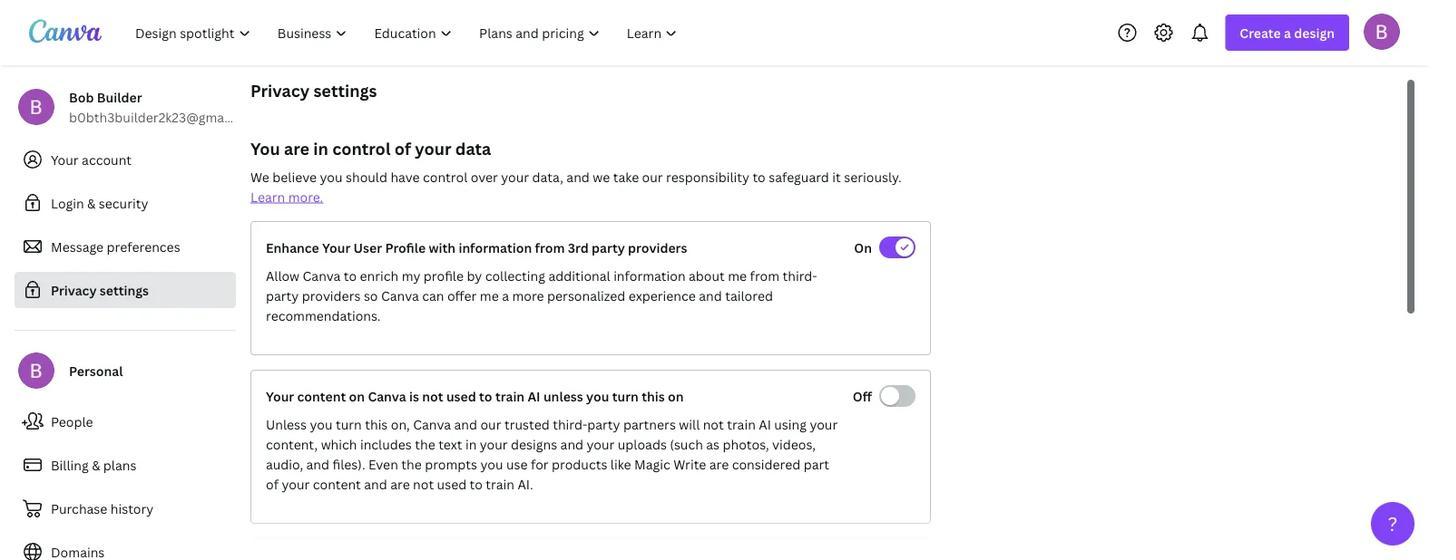 Task type: describe. For each thing, give the bounding box(es) containing it.
bob builder b0bth3builder2k23@gmail.com
[[69, 89, 261, 126]]

should
[[346, 168, 388, 186]]

you left use
[[481, 456, 503, 473]]

ai.
[[518, 476, 533, 493]]

create a design button
[[1226, 15, 1350, 51]]

recommendations.
[[266, 307, 381, 325]]

builder
[[97, 89, 142, 106]]

over
[[471, 168, 498, 186]]

your up use
[[480, 436, 508, 453]]

products
[[552, 456, 608, 473]]

0 horizontal spatial ai
[[528, 388, 541, 405]]

unless
[[544, 388, 583, 405]]

preferences
[[107, 238, 180, 256]]

privacy inside privacy settings link
[[51, 282, 97, 299]]

it
[[833, 168, 841, 186]]

prompts
[[425, 456, 477, 473]]

my
[[402, 267, 421, 285]]

responsibility
[[666, 168, 750, 186]]

personalized
[[547, 287, 626, 305]]

tailored
[[725, 287, 773, 305]]

of inside unless you turn this on, canva and our trusted third-party partners will not train ai using your content, which includes the text in your designs and your uploads (such as photos, videos, audio, and files). even the prompts you use for products like magic write are considered part of your content and are not used to train ai.
[[266, 476, 279, 493]]

your account link
[[15, 142, 236, 178]]

profile
[[385, 239, 426, 256]]

to inside allow canva to enrich my profile by collecting additional information about me from third- party providers so canva can offer me a more personalized experience and tailored recommendations.
[[344, 267, 357, 285]]

third- inside unless you turn this on, canva and our trusted third-party partners will not train ai using your content, which includes the text in your designs and your uploads (such as photos, videos, audio, and files). even the prompts you use for products like magic write are considered part of your content and are not used to train ai.
[[553, 416, 588, 433]]

message
[[51, 238, 104, 256]]

0 vertical spatial information
[[459, 239, 532, 256]]

0 vertical spatial content
[[297, 388, 346, 405]]

privacy settings link
[[15, 272, 236, 309]]

with
[[429, 239, 456, 256]]

0 vertical spatial are
[[284, 138, 310, 160]]

use
[[506, 456, 528, 473]]

control inside we believe you should have control over your data, and we take our responsibility to safeguard it seriously. learn more.
[[423, 168, 468, 186]]

in inside unless you turn this on, canva and our trusted third-party partners will not train ai using your content, which includes the text in your designs and your uploads (such as photos, videos, audio, and files). even the prompts you use for products like magic write are considered part of your content and are not used to train ai.
[[466, 436, 477, 453]]

data,
[[532, 168, 564, 186]]

your up like
[[587, 436, 615, 453]]

safeguard
[[769, 168, 830, 186]]

billing
[[51, 457, 89, 474]]

so
[[364, 287, 378, 305]]

your content on canva is not used to train ai unless you turn this on
[[266, 388, 684, 405]]

unless you turn this on, canva and our trusted third-party partners will not train ai using your content, which includes the text in your designs and your uploads (such as photos, videos, audio, and files). even the prompts you use for products like magic write are considered part of your content and are not used to train ai.
[[266, 416, 838, 493]]

enhance your user profile with information from 3rd party providers
[[266, 239, 688, 256]]

which
[[321, 436, 357, 453]]

(such
[[670, 436, 703, 453]]

you inside we believe you should have control over your data, and we take our responsibility to safeguard it seriously. learn more.
[[320, 168, 343, 186]]

2 horizontal spatial your
[[322, 239, 351, 256]]

1 horizontal spatial providers
[[628, 239, 688, 256]]

people link
[[15, 404, 236, 440]]

you up which
[[310, 416, 333, 433]]

even
[[369, 456, 398, 473]]

1 horizontal spatial me
[[728, 267, 747, 285]]

take
[[613, 168, 639, 186]]

unless
[[266, 416, 307, 433]]

content inside unless you turn this on, canva and our trusted third-party partners will not train ai using your content, which includes the text in your designs and your uploads (such as photos, videos, audio, and files). even the prompts you use for products like magic write are considered part of your content and are not used to train ai.
[[313, 476, 361, 493]]

experience
[[629, 287, 696, 305]]

collecting
[[485, 267, 546, 285]]

plans
[[103, 457, 137, 474]]

personal
[[69, 363, 123, 380]]

more.
[[288, 188, 323, 206]]

top level navigation element
[[123, 15, 693, 51]]

b0bth3builder2k23@gmail.com
[[69, 108, 261, 126]]

1 vertical spatial train
[[727, 416, 756, 433]]

history
[[111, 501, 154, 518]]

your down audio,
[[282, 476, 310, 493]]

allow canva to enrich my profile by collecting additional information about me from third- party providers so canva can offer me a more personalized experience and tailored recommendations.
[[266, 267, 818, 325]]

we believe you should have control over your data, and we take our responsibility to safeguard it seriously. learn more.
[[251, 168, 902, 206]]

1 horizontal spatial settings
[[314, 79, 377, 102]]

includes
[[360, 436, 412, 453]]

bob
[[69, 89, 94, 106]]

to inside unless you turn this on, canva and our trusted third-party partners will not train ai using your content, which includes the text in your designs and your uploads (such as photos, videos, audio, and files). even the prompts you use for products like magic write are considered part of your content and are not used to train ai.
[[470, 476, 483, 493]]

content,
[[266, 436, 318, 453]]

2 on from the left
[[668, 388, 684, 405]]

purchase history
[[51, 501, 154, 518]]

on,
[[391, 416, 410, 433]]

used inside unless you turn this on, canva and our trusted third-party partners will not train ai using your content, which includes the text in your designs and your uploads (such as photos, videos, audio, and files). even the prompts you use for products like magic write are considered part of your content and are not used to train ai.
[[437, 476, 467, 493]]

0 vertical spatial used
[[447, 388, 476, 405]]

0 vertical spatial the
[[415, 436, 435, 453]]

like
[[611, 456, 631, 473]]

3rd
[[568, 239, 589, 256]]

learn
[[251, 188, 285, 206]]

2 vertical spatial not
[[413, 476, 434, 493]]

0 vertical spatial not
[[422, 388, 444, 405]]

create a design
[[1240, 24, 1335, 41]]

text
[[439, 436, 462, 453]]

off
[[853, 388, 872, 405]]

and inside we believe you should have control over your data, and we take our responsibility to safeguard it seriously. learn more.
[[567, 168, 590, 186]]

login & security
[[51, 195, 148, 212]]

additional
[[549, 267, 611, 285]]

designs
[[511, 436, 558, 453]]

account
[[82, 151, 132, 168]]

1 horizontal spatial are
[[391, 476, 410, 493]]

0 vertical spatial privacy
[[251, 79, 310, 102]]

our inside unless you turn this on, canva and our trusted third-party partners will not train ai using your content, which includes the text in your designs and your uploads (such as photos, videos, audio, and files). even the prompts you use for products like magic write are considered part of your content and are not used to train ai.
[[481, 416, 502, 433]]

photos,
[[723, 436, 769, 453]]

1 on from the left
[[349, 388, 365, 405]]

you are in control of your data
[[251, 138, 491, 160]]

message preferences link
[[15, 229, 236, 265]]

?
[[1388, 511, 1398, 537]]

billing & plans
[[51, 457, 137, 474]]

believe
[[273, 168, 317, 186]]

party inside allow canva to enrich my profile by collecting additional information about me from third- party providers so canva can offer me a more personalized experience and tailored recommendations.
[[266, 287, 299, 305]]

security
[[99, 195, 148, 212]]

profile
[[424, 267, 464, 285]]

by
[[467, 267, 482, 285]]

our inside we believe you should have control over your data, and we take our responsibility to safeguard it seriously. learn more.
[[642, 168, 663, 186]]

write
[[674, 456, 707, 473]]

a inside allow canva to enrich my profile by collecting additional information about me from third- party providers so canva can offer me a more personalized experience and tailored recommendations.
[[502, 287, 509, 305]]

canva inside unless you turn this on, canva and our trusted third-party partners will not train ai using your content, which includes the text in your designs and your uploads (such as photos, videos, audio, and files). even the prompts you use for products like magic write are considered part of your content and are not used to train ai.
[[413, 416, 451, 433]]



Task type: locate. For each thing, give the bounding box(es) containing it.
information
[[459, 239, 532, 256], [614, 267, 686, 285]]

content
[[297, 388, 346, 405], [313, 476, 361, 493]]

1 vertical spatial turn
[[336, 416, 362, 433]]

for
[[531, 456, 549, 473]]

content up unless
[[297, 388, 346, 405]]

your account
[[51, 151, 132, 168]]

control
[[332, 138, 391, 160], [423, 168, 468, 186]]

purchase history link
[[15, 491, 236, 527]]

is
[[409, 388, 419, 405]]

0 horizontal spatial turn
[[336, 416, 362, 433]]

1 horizontal spatial ai
[[759, 416, 771, 433]]

1 vertical spatial our
[[481, 416, 502, 433]]

1 horizontal spatial from
[[750, 267, 780, 285]]

using
[[775, 416, 807, 433]]

& for billing
[[92, 457, 100, 474]]

1 vertical spatial me
[[480, 287, 499, 305]]

1 vertical spatial party
[[266, 287, 299, 305]]

0 vertical spatial our
[[642, 168, 663, 186]]

you right unless in the bottom of the page
[[586, 388, 609, 405]]

turn
[[612, 388, 639, 405], [336, 416, 362, 433]]

not right 'is'
[[422, 388, 444, 405]]

and down even
[[364, 476, 387, 493]]

1 vertical spatial privacy settings
[[51, 282, 149, 299]]

you
[[320, 168, 343, 186], [586, 388, 609, 405], [310, 416, 333, 433], [481, 456, 503, 473]]

message preferences
[[51, 238, 180, 256]]

0 horizontal spatial settings
[[100, 282, 149, 299]]

in right text
[[466, 436, 477, 453]]

providers up recommendations.
[[302, 287, 361, 305]]

not down prompts
[[413, 476, 434, 493]]

not up as at bottom
[[703, 416, 724, 433]]

on
[[854, 239, 872, 256]]

used right 'is'
[[447, 388, 476, 405]]

are down even
[[391, 476, 410, 493]]

1 vertical spatial ai
[[759, 416, 771, 433]]

ai
[[528, 388, 541, 405], [759, 416, 771, 433]]

on
[[349, 388, 365, 405], [668, 388, 684, 405]]

of down audio,
[[266, 476, 279, 493]]

0 horizontal spatial on
[[349, 388, 365, 405]]

to inside we believe you should have control over your data, and we take our responsibility to safeguard it seriously. learn more.
[[753, 168, 766, 186]]

1 horizontal spatial control
[[423, 168, 468, 186]]

0 horizontal spatial privacy settings
[[51, 282, 149, 299]]

your
[[51, 151, 79, 168], [322, 239, 351, 256], [266, 388, 294, 405]]

billing & plans link
[[15, 448, 236, 484]]

0 vertical spatial providers
[[628, 239, 688, 256]]

me up 'tailored'
[[728, 267, 747, 285]]

a down collecting
[[502, 287, 509, 305]]

0 vertical spatial me
[[728, 267, 747, 285]]

considered
[[732, 456, 801, 473]]

your for account
[[51, 151, 79, 168]]

to right 'is'
[[479, 388, 493, 405]]

login
[[51, 195, 84, 212]]

? button
[[1372, 503, 1415, 546]]

purchase
[[51, 501, 107, 518]]

providers inside allow canva to enrich my profile by collecting additional information about me from third- party providers so canva can offer me a more personalized experience and tailored recommendations.
[[302, 287, 361, 305]]

enhance
[[266, 239, 319, 256]]

third-
[[783, 267, 818, 285], [553, 416, 588, 433]]

canva up text
[[413, 416, 451, 433]]

1 horizontal spatial third-
[[783, 267, 818, 285]]

train up "trusted"
[[496, 388, 525, 405]]

0 vertical spatial your
[[51, 151, 79, 168]]

this
[[642, 388, 665, 405], [365, 416, 388, 433]]

0 horizontal spatial privacy
[[51, 282, 97, 299]]

from inside allow canva to enrich my profile by collecting additional information about me from third- party providers so canva can offer me a more personalized experience and tailored recommendations.
[[750, 267, 780, 285]]

not
[[422, 388, 444, 405], [703, 416, 724, 433], [413, 476, 434, 493]]

0 vertical spatial of
[[395, 138, 411, 160]]

bob builder image
[[1364, 13, 1401, 50]]

1 vertical spatial not
[[703, 416, 724, 433]]

about
[[689, 267, 725, 285]]

will
[[679, 416, 700, 433]]

your right over
[[501, 168, 529, 186]]

our right take
[[642, 168, 663, 186]]

have
[[391, 168, 420, 186]]

0 vertical spatial this
[[642, 388, 665, 405]]

this up the includes
[[365, 416, 388, 433]]

train left ai.
[[486, 476, 515, 493]]

1 vertical spatial privacy
[[51, 282, 97, 299]]

canva
[[303, 267, 341, 285], [381, 287, 419, 305], [368, 388, 406, 405], [413, 416, 451, 433]]

0 vertical spatial &
[[87, 195, 96, 212]]

used
[[447, 388, 476, 405], [437, 476, 467, 493]]

privacy settings
[[251, 79, 377, 102], [51, 282, 149, 299]]

on up which
[[349, 388, 365, 405]]

your right using at the right bottom
[[810, 416, 838, 433]]

control up "should"
[[332, 138, 391, 160]]

login & security link
[[15, 185, 236, 221]]

train up photos,
[[727, 416, 756, 433]]

canva right 'allow'
[[303, 267, 341, 285]]

information up "experience"
[[614, 267, 686, 285]]

0 horizontal spatial of
[[266, 476, 279, 493]]

a inside dropdown button
[[1284, 24, 1292, 41]]

2 vertical spatial are
[[391, 476, 410, 493]]

0 horizontal spatial are
[[284, 138, 310, 160]]

enrich
[[360, 267, 399, 285]]

1 vertical spatial in
[[466, 436, 477, 453]]

1 vertical spatial the
[[401, 456, 422, 473]]

1 vertical spatial providers
[[302, 287, 361, 305]]

1 vertical spatial settings
[[100, 282, 149, 299]]

0 horizontal spatial information
[[459, 239, 532, 256]]

your for content
[[266, 388, 294, 405]]

uploads
[[618, 436, 667, 453]]

user
[[354, 239, 382, 256]]

your left the account
[[51, 151, 79, 168]]

0 horizontal spatial our
[[481, 416, 502, 433]]

and up products
[[561, 436, 584, 453]]

2 vertical spatial your
[[266, 388, 294, 405]]

0 horizontal spatial this
[[365, 416, 388, 433]]

0 vertical spatial privacy settings
[[251, 79, 377, 102]]

content down files).
[[313, 476, 361, 493]]

from left 3rd
[[535, 239, 565, 256]]

to left safeguard
[[753, 168, 766, 186]]

1 horizontal spatial privacy settings
[[251, 79, 377, 102]]

people
[[51, 413, 93, 431]]

the right even
[[401, 456, 422, 473]]

2 vertical spatial train
[[486, 476, 515, 493]]

0 horizontal spatial from
[[535, 239, 565, 256]]

settings up "you are in control of your data"
[[314, 79, 377, 102]]

0 vertical spatial turn
[[612, 388, 639, 405]]

seriously.
[[844, 168, 902, 186]]

1 vertical spatial third-
[[553, 416, 588, 433]]

canva down 'my'
[[381, 287, 419, 305]]

and down about
[[699, 287, 722, 305]]

party up uploads
[[588, 416, 620, 433]]

1 horizontal spatial turn
[[612, 388, 639, 405]]

are up believe on the top of the page
[[284, 138, 310, 160]]

control left over
[[423, 168, 468, 186]]

privacy down message
[[51, 282, 97, 299]]

audio,
[[266, 456, 303, 473]]

1 vertical spatial this
[[365, 416, 388, 433]]

create
[[1240, 24, 1281, 41]]

the
[[415, 436, 435, 453], [401, 456, 422, 473]]

me
[[728, 267, 747, 285], [480, 287, 499, 305]]

privacy settings down message preferences
[[51, 282, 149, 299]]

me down by at left
[[480, 287, 499, 305]]

0 vertical spatial from
[[535, 239, 565, 256]]

1 vertical spatial your
[[322, 239, 351, 256]]

2 horizontal spatial are
[[710, 456, 729, 473]]

1 horizontal spatial our
[[642, 168, 663, 186]]

your up have
[[415, 138, 452, 160]]

& left plans
[[92, 457, 100, 474]]

are
[[284, 138, 310, 160], [710, 456, 729, 473], [391, 476, 410, 493]]

offer
[[447, 287, 477, 305]]

partners
[[624, 416, 676, 433]]

1 vertical spatial content
[[313, 476, 361, 493]]

of up have
[[395, 138, 411, 160]]

& right login
[[87, 195, 96, 212]]

1 horizontal spatial in
[[466, 436, 477, 453]]

0 vertical spatial ai
[[528, 388, 541, 405]]

1 horizontal spatial a
[[1284, 24, 1292, 41]]

this up "partners"
[[642, 388, 665, 405]]

party right 3rd
[[592, 239, 625, 256]]

ai up "trusted"
[[528, 388, 541, 405]]

0 horizontal spatial third-
[[553, 416, 588, 433]]

& for login
[[87, 195, 96, 212]]

0 vertical spatial train
[[496, 388, 525, 405]]

and up text
[[454, 416, 477, 433]]

and inside allow canva to enrich my profile by collecting additional information about me from third- party providers so canva can offer me a more personalized experience and tailored recommendations.
[[699, 287, 722, 305]]

0 horizontal spatial your
[[51, 151, 79, 168]]

information up collecting
[[459, 239, 532, 256]]

train
[[496, 388, 525, 405], [727, 416, 756, 433], [486, 476, 515, 493]]

your inside we believe you should have control over your data, and we take our responsibility to safeguard it seriously. learn more.
[[501, 168, 529, 186]]

your left user
[[322, 239, 351, 256]]

canva left 'is'
[[368, 388, 406, 405]]

0 vertical spatial third-
[[783, 267, 818, 285]]

ai left using at the right bottom
[[759, 416, 771, 433]]

turn inside unless you turn this on, canva and our trusted third-party partners will not train ai using your content, which includes the text in your designs and your uploads (such as photos, videos, audio, and files). even the prompts you use for products like magic write are considered part of your content and are not used to train ai.
[[336, 416, 362, 433]]

information inside allow canva to enrich my profile by collecting additional information about me from third- party providers so canva can offer me a more personalized experience and tailored recommendations.
[[614, 267, 686, 285]]

0 horizontal spatial control
[[332, 138, 391, 160]]

party down 'allow'
[[266, 287, 299, 305]]

privacy up you
[[251, 79, 310, 102]]

and left we
[[567, 168, 590, 186]]

turn up "partners"
[[612, 388, 639, 405]]

0 horizontal spatial providers
[[302, 287, 361, 305]]

your up unless
[[266, 388, 294, 405]]

more
[[512, 287, 544, 305]]

0 vertical spatial in
[[313, 138, 329, 160]]

0 vertical spatial party
[[592, 239, 625, 256]]

a left design
[[1284, 24, 1292, 41]]

party inside unless you turn this on, canva and our trusted third-party partners will not train ai using your content, which includes the text in your designs and your uploads (such as photos, videos, audio, and files). even the prompts you use for products like magic write are considered part of your content and are not used to train ai.
[[588, 416, 620, 433]]

and down which
[[306, 456, 330, 473]]

1 horizontal spatial privacy
[[251, 79, 310, 102]]

can
[[422, 287, 444, 305]]

from up 'tailored'
[[750, 267, 780, 285]]

0 horizontal spatial me
[[480, 287, 499, 305]]

0 horizontal spatial a
[[502, 287, 509, 305]]

settings
[[314, 79, 377, 102], [100, 282, 149, 299]]

as
[[706, 436, 720, 453]]

our down your content on canva is not used to train ai unless you turn this on at the bottom
[[481, 416, 502, 433]]

2 vertical spatial party
[[588, 416, 620, 433]]

1 vertical spatial control
[[423, 168, 468, 186]]

this inside unless you turn this on, canva and our trusted third-party partners will not train ai using your content, which includes the text in your designs and your uploads (such as photos, videos, audio, and files). even the prompts you use for products like magic write are considered part of your content and are not used to train ai.
[[365, 416, 388, 433]]

we
[[593, 168, 610, 186]]

1 horizontal spatial on
[[668, 388, 684, 405]]

to down prompts
[[470, 476, 483, 493]]

are down as at bottom
[[710, 456, 729, 473]]

trusted
[[505, 416, 550, 433]]

0 vertical spatial control
[[332, 138, 391, 160]]

providers up "experience"
[[628, 239, 688, 256]]

1 vertical spatial a
[[502, 287, 509, 305]]

magic
[[635, 456, 671, 473]]

1 horizontal spatial your
[[266, 388, 294, 405]]

to
[[753, 168, 766, 186], [344, 267, 357, 285], [479, 388, 493, 405], [470, 476, 483, 493]]

0 vertical spatial a
[[1284, 24, 1292, 41]]

1 vertical spatial &
[[92, 457, 100, 474]]

1 horizontal spatial this
[[642, 388, 665, 405]]

settings down message preferences 'link'
[[100, 282, 149, 299]]

1 vertical spatial are
[[710, 456, 729, 473]]

1 vertical spatial of
[[266, 476, 279, 493]]

&
[[87, 195, 96, 212], [92, 457, 100, 474]]

third- inside allow canva to enrich my profile by collecting additional information about me from third- party providers so canva can offer me a more personalized experience and tailored recommendations.
[[783, 267, 818, 285]]

1 horizontal spatial information
[[614, 267, 686, 285]]

1 vertical spatial used
[[437, 476, 467, 493]]

1 vertical spatial information
[[614, 267, 686, 285]]

1 vertical spatial from
[[750, 267, 780, 285]]

the left text
[[415, 436, 435, 453]]

used down prompts
[[437, 476, 467, 493]]

0 horizontal spatial in
[[313, 138, 329, 160]]

to left enrich
[[344, 267, 357, 285]]

design
[[1295, 24, 1335, 41]]

we
[[251, 168, 269, 186]]

videos,
[[773, 436, 816, 453]]

allow
[[266, 267, 300, 285]]

turn up which
[[336, 416, 362, 433]]

in up believe on the top of the page
[[313, 138, 329, 160]]

ai inside unless you turn this on, canva and our trusted third-party partners will not train ai using your content, which includes the text in your designs and your uploads (such as photos, videos, audio, and files). even the prompts you use for products like magic write are considered part of your content and are not used to train ai.
[[759, 416, 771, 433]]

0 vertical spatial settings
[[314, 79, 377, 102]]

privacy settings up you
[[251, 79, 377, 102]]

data
[[455, 138, 491, 160]]

you up more.
[[320, 168, 343, 186]]

you
[[251, 138, 280, 160]]

on up will
[[668, 388, 684, 405]]

1 horizontal spatial of
[[395, 138, 411, 160]]



Task type: vqa. For each thing, say whether or not it's contained in the screenshot.
support
no



